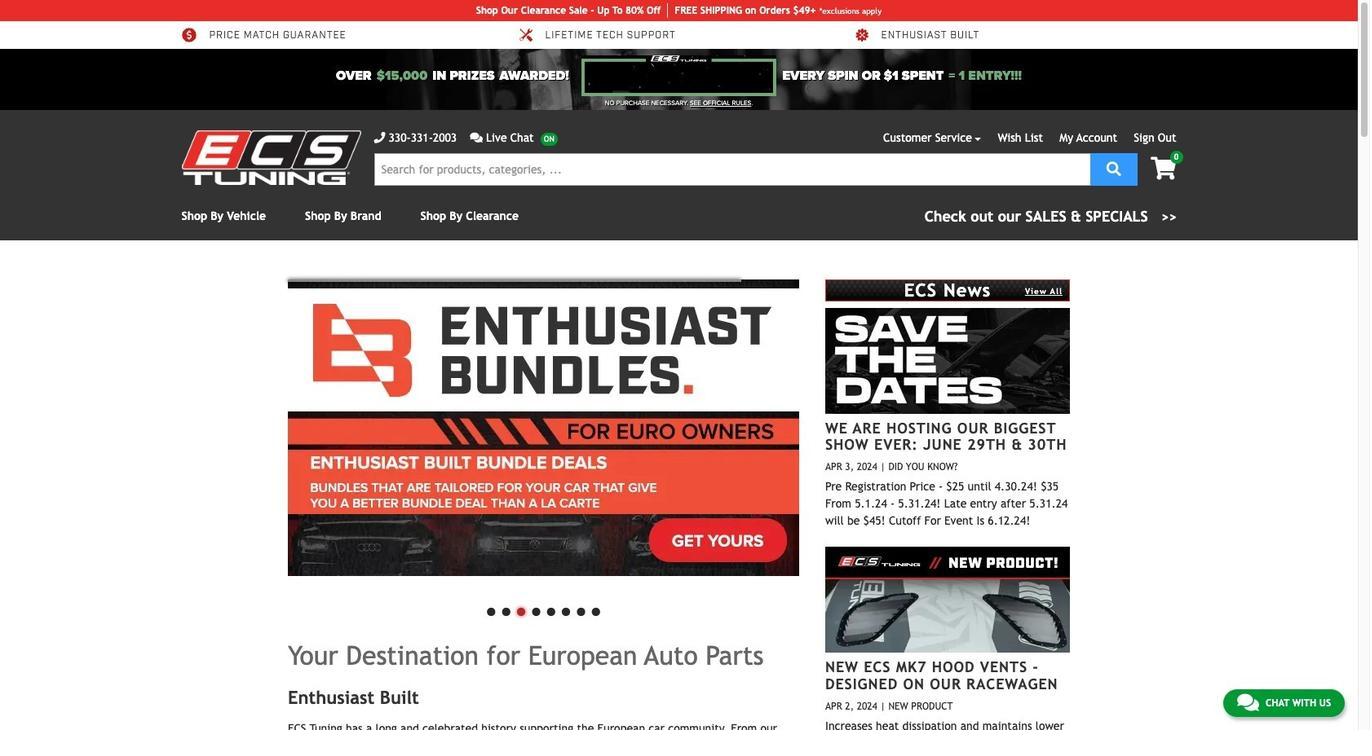 Task type: locate. For each thing, give the bounding box(es) containing it.
comments image
[[470, 132, 483, 144], [1238, 693, 1260, 713]]

generic - ecs enthusiast bundles image
[[288, 280, 800, 577]]

shopping cart image
[[1151, 157, 1177, 180]]

0 horizontal spatial comments image
[[470, 132, 483, 144]]

new ecs mk7 hood vents - designed on our racewagen image
[[826, 548, 1070, 654]]

Search text field
[[374, 153, 1090, 186]]

0 vertical spatial comments image
[[470, 132, 483, 144]]

1 horizontal spatial comments image
[[1238, 693, 1260, 713]]

we are hosting our biggest show ever: june 29th & 30th image
[[826, 308, 1070, 414]]



Task type: describe. For each thing, give the bounding box(es) containing it.
search image
[[1107, 161, 1122, 176]]

1 vertical spatial comments image
[[1238, 693, 1260, 713]]

ecs tuning image
[[182, 131, 361, 185]]

phone image
[[374, 132, 385, 144]]

ecs tuning 'spin to win' contest logo image
[[582, 55, 776, 96]]



Task type: vqa. For each thing, say whether or not it's contained in the screenshot.
the topmost the Reflective
no



